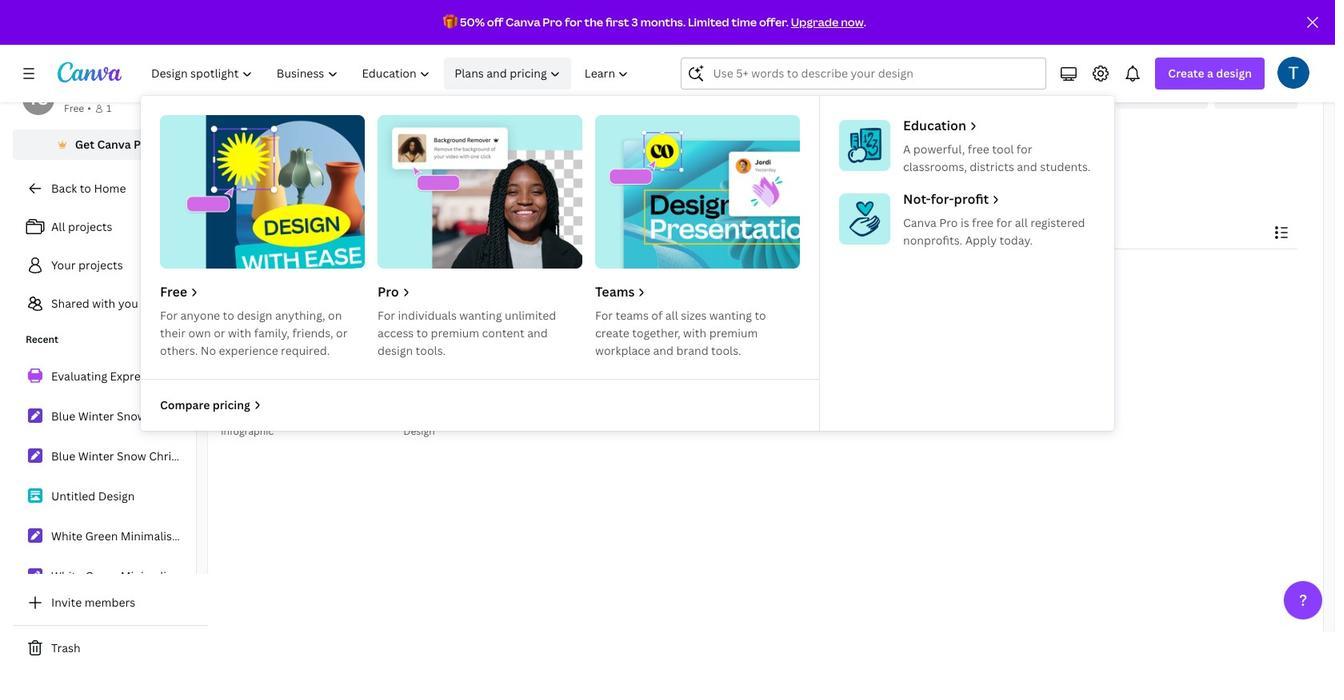Task type: locate. For each thing, give the bounding box(es) containing it.
0 vertical spatial blue winter snow christmas menu link
[[13, 400, 237, 434]]

expressions for evaluating expressions through pemdas
[[350, 82, 414, 97]]

0 vertical spatial lesson:
[[537, 82, 578, 97]]

2 premium from the left
[[710, 326, 758, 341]]

for for teams
[[595, 308, 613, 323]]

for
[[160, 308, 178, 323], [378, 308, 395, 323], [595, 308, 613, 323]]

through down time
[[706, 82, 751, 97]]

2 horizontal spatial canva
[[904, 215, 937, 231]]

tool
[[993, 142, 1014, 157]]

design right a
[[1217, 66, 1253, 81]]

evaluating inside button
[[320, 111, 452, 146]]

schultz's
[[90, 84, 139, 99]]

menu down no
[[207, 409, 237, 424]]

tools. right the brand
[[712, 343, 742, 359]]

1 list from the top
[[13, 211, 196, 320]]

the
[[585, 14, 604, 30]]

2 tools. from the left
[[712, 343, 742, 359]]

evaluating inside list
[[51, 369, 107, 384]]

free inside a powerful, free tool for classrooms, districts and students.
[[968, 142, 990, 157]]

all right of
[[666, 308, 679, 323]]

tara schultz's team image
[[22, 83, 54, 115]]

0 vertical spatial christmas
[[149, 409, 204, 424]]

through down lesson: evaluating expressions through pemdas link
[[614, 111, 720, 146]]

design up family,
[[237, 308, 272, 323]]

lesson: for lesson: evaluating expressions through pemdas button
[[221, 111, 315, 146]]

0 vertical spatial snow
[[117, 409, 146, 424]]

for left the
[[565, 14, 582, 30]]

1 vertical spatial winter
[[78, 449, 114, 464]]

projects down the back to home
[[68, 219, 112, 235]]

a powerful, free tool for classrooms, districts and students.
[[904, 142, 1091, 174]]

design inside for individuals wanting unlimited access to premium content and design tools.
[[378, 343, 413, 359]]

1 vertical spatial for
[[1017, 142, 1033, 157]]

blue winter snow christmas menu link up untitled design link at the bottom left
[[13, 440, 237, 474]]

for up access
[[378, 308, 395, 323]]

pricing inside "popup button"
[[510, 66, 547, 81]]

lesson: evaluating expressions through pemdas up videos
[[221, 111, 836, 146]]

plans and pricing menu
[[141, 96, 1115, 431]]

1 blue winter snow christmas menu link from the top
[[13, 400, 237, 434]]

with inside "link"
[[92, 296, 116, 311]]

brand kit
[[593, 173, 644, 188]]

1 vertical spatial all
[[666, 308, 679, 323]]

menu
[[207, 409, 237, 424], [207, 449, 237, 464]]

infographic inside list
[[177, 369, 239, 384]]

canva pro is free for all registered nonprofits. apply today.
[[904, 215, 1086, 248]]

1 vertical spatial christmas
[[149, 449, 204, 464]]

evaluating
[[291, 82, 347, 97], [580, 82, 637, 97], [320, 111, 452, 146], [51, 369, 107, 384], [221, 406, 278, 421]]

2 vertical spatial design
[[378, 343, 413, 359]]

plans
[[455, 66, 484, 81]]

tools. inside for individuals wanting unlimited access to premium content and design tools.
[[416, 343, 446, 359]]

1 horizontal spatial with
[[228, 326, 252, 341]]

pro down team
[[134, 137, 152, 152]]

to right the back
[[80, 181, 91, 196]]

tools. down individuals
[[416, 343, 446, 359]]

for inside for teams of all sizes wanting to create together, with premium workplace and brand tools.
[[595, 308, 613, 323]]

0 horizontal spatial free
[[64, 102, 84, 115]]

with up experience
[[228, 326, 252, 341]]

through inside button
[[614, 111, 720, 146]]

to right sizes
[[755, 308, 767, 323]]

evaluating right projects
[[291, 82, 347, 97]]

and down unlimited
[[528, 326, 548, 341]]

blue winter snow christmas menu link
[[13, 400, 237, 434], [13, 440, 237, 474]]

1 horizontal spatial design
[[404, 425, 435, 439]]

1 vertical spatial blue
[[51, 449, 75, 464]]

1 horizontal spatial free
[[160, 283, 187, 301]]

1 vertical spatial free
[[160, 283, 187, 301]]

free inside plans and pricing menu
[[160, 283, 187, 301]]

0 horizontal spatial lesson:
[[221, 111, 315, 146]]

1 vertical spatial design
[[98, 489, 135, 504]]

folders
[[280, 173, 321, 188]]

christmas down 'evaluating expressions infographic'
[[149, 409, 204, 424]]

1 vertical spatial canva
[[97, 137, 131, 152]]

evaluating for evaluating expressions infographic
[[51, 369, 107, 384]]

all up today.
[[1015, 215, 1028, 231]]

pricing up lesson: evaluating expressions through pemdas button
[[510, 66, 547, 81]]

all for all projects
[[51, 219, 65, 235]]

for-
[[931, 190, 955, 208]]

wanting inside for teams of all sizes wanting to create together, with premium workplace and brand tools.
[[710, 308, 752, 323]]

1 vertical spatial menu
[[207, 449, 237, 464]]

1 snow from the top
[[117, 409, 146, 424]]

pricing right compare
[[213, 398, 250, 413]]

projects right "your"
[[79, 258, 123, 273]]

all projects link
[[13, 211, 196, 243]]

wanting right sizes
[[710, 308, 752, 323]]

2 blue winter snow christmas menu link from the top
[[13, 440, 237, 474]]

powerful,
[[914, 142, 966, 157]]

0 horizontal spatial wanting
[[460, 308, 502, 323]]

evaluating down recent
[[51, 369, 107, 384]]

0 horizontal spatial for
[[565, 14, 582, 30]]

blue
[[51, 409, 75, 424], [51, 449, 75, 464]]

for up their on the left
[[160, 308, 178, 323]]

1 vertical spatial free
[[972, 215, 994, 231]]

wanting
[[460, 308, 502, 323], [710, 308, 752, 323]]

1 horizontal spatial wanting
[[710, 308, 752, 323]]

premium
[[431, 326, 480, 341], [710, 326, 758, 341]]

1 or from the left
[[214, 326, 225, 341]]

with for teams
[[684, 326, 707, 341]]

1 blue from the top
[[51, 409, 75, 424]]

education
[[904, 117, 967, 134]]

through
[[417, 82, 462, 97], [706, 82, 751, 97], [614, 111, 720, 146]]

2 or from the left
[[336, 326, 348, 341]]

1 vertical spatial snow
[[117, 449, 146, 464]]

1 tools. from the left
[[416, 343, 446, 359]]

0 vertical spatial infographic
[[177, 369, 239, 384]]

2 horizontal spatial for
[[595, 308, 613, 323]]

1 horizontal spatial for
[[997, 215, 1013, 231]]

1 vertical spatial projects
[[79, 258, 123, 273]]

2 horizontal spatial design
[[1217, 66, 1253, 81]]

design button
[[404, 275, 567, 440]]

canva right 'off'
[[506, 14, 541, 30]]

for inside the canva pro is free for all registered nonprofits. apply today.
[[997, 215, 1013, 231]]

evaluating down evaluating expressions through pemdas link
[[320, 111, 452, 146]]

upgrade
[[791, 14, 839, 30]]

expressions inside evaluating expressions infographic infographic
[[281, 406, 346, 421]]

with down sizes
[[684, 326, 707, 341]]

0 vertical spatial blue
[[51, 409, 75, 424]]

and
[[487, 66, 507, 81], [1018, 159, 1038, 174], [528, 326, 548, 341], [654, 343, 674, 359]]

blue down evaluating expressions infographic link
[[51, 409, 75, 424]]

evaluating for evaluating expressions through pemdas
[[291, 82, 347, 97]]

free up districts
[[968, 142, 990, 157]]

together,
[[633, 326, 681, 341]]

experience
[[219, 343, 278, 359]]

0 vertical spatial free
[[968, 142, 990, 157]]

for up create on the left of the page
[[595, 308, 613, 323]]

with
[[92, 296, 116, 311], [228, 326, 252, 341], [684, 326, 707, 341]]

Search search field
[[714, 58, 1015, 89]]

lesson: evaluating expressions through pemdas down months.
[[537, 82, 801, 97]]

pro
[[543, 14, 563, 30], [134, 137, 152, 152], [940, 215, 958, 231], [378, 283, 399, 301]]

and down together,
[[654, 343, 674, 359]]

lesson: evaluating expressions through pemdas
[[537, 82, 801, 97], [221, 111, 836, 146]]

for inside for anyone to design anything, on their own or with family, friends, or others. no experience required.
[[160, 308, 178, 323]]

expressions inside list
[[110, 369, 174, 384]]

1 vertical spatial lesson:
[[221, 111, 315, 146]]

1 vertical spatial blue winter snow christmas menu
[[51, 449, 237, 464]]

free left the •
[[64, 102, 84, 115]]

for teams of all sizes wanting to create together, with premium workplace and brand tools.
[[595, 308, 767, 359]]

1 horizontal spatial or
[[336, 326, 348, 341]]

blue winter snow christmas menu
[[51, 409, 237, 424], [51, 449, 237, 464]]

1 for from the left
[[160, 308, 178, 323]]

others.
[[160, 343, 198, 359]]

for
[[565, 14, 582, 30], [1017, 142, 1033, 157], [997, 215, 1013, 231]]

tara schultz's team
[[64, 84, 169, 99]]

menu for second blue winter snow christmas menu link from the bottom of the list containing evaluating expressions infographic
[[207, 409, 237, 424]]

1 menu from the top
[[207, 409, 237, 424]]

lesson: down projects link
[[221, 111, 315, 146]]

0 horizontal spatial canva
[[97, 137, 131, 152]]

menu down the 'compare pricing' link
[[207, 449, 237, 464]]

blue winter snow christmas menu down 'evaluating expressions infographic'
[[51, 409, 237, 424]]

1 horizontal spatial design
[[378, 343, 413, 359]]

0 vertical spatial list
[[13, 211, 196, 320]]

projects link
[[221, 81, 265, 98]]

0 horizontal spatial all
[[666, 308, 679, 323]]

pro left is
[[940, 215, 958, 231]]

evaluating inside evaluating expressions infographic infographic
[[221, 406, 278, 421]]

and right districts
[[1018, 159, 1038, 174]]

for right tool
[[1017, 142, 1033, 157]]

1 vertical spatial all
[[51, 219, 65, 235]]

1 horizontal spatial premium
[[710, 326, 758, 341]]

list containing all projects
[[13, 211, 196, 320]]

infographic for evaluating expressions infographic infographic
[[348, 406, 411, 421]]

1 horizontal spatial pricing
[[510, 66, 547, 81]]

0 vertical spatial pricing
[[510, 66, 547, 81]]

canva up nonprofits.
[[904, 215, 937, 231]]

or right own in the left of the page
[[214, 326, 225, 341]]

design inside button
[[404, 425, 435, 439]]

0 vertical spatial for
[[565, 14, 582, 30]]

blue winter snow christmas menu link down evaluating expressions infographic link
[[13, 400, 237, 434]]

1 vertical spatial infographic
[[348, 406, 411, 421]]

for up today.
[[997, 215, 1013, 231]]

0 vertical spatial design
[[404, 425, 435, 439]]

winter down evaluating expressions infographic link
[[78, 409, 114, 424]]

free up anyone
[[160, 283, 187, 301]]

blue up untitled
[[51, 449, 75, 464]]

images button
[[434, 166, 485, 196]]

lesson:
[[537, 82, 578, 97], [221, 111, 315, 146]]

0 vertical spatial lesson: evaluating expressions through pemdas
[[537, 82, 801, 97]]

free
[[968, 142, 990, 157], [972, 215, 994, 231]]

all
[[227, 173, 242, 188], [51, 219, 65, 235]]

all left the "folders"
[[227, 173, 242, 188]]

list
[[13, 211, 196, 320], [13, 360, 239, 594]]

2 menu from the top
[[207, 449, 237, 464]]

1 wanting from the left
[[460, 308, 502, 323]]

with left you
[[92, 296, 116, 311]]

all inside all button
[[227, 173, 242, 188]]

or down on
[[336, 326, 348, 341]]

designs button
[[353, 166, 408, 196]]

create a design
[[1169, 66, 1253, 81]]

2 for from the left
[[378, 308, 395, 323]]

design down access
[[378, 343, 413, 359]]

0 horizontal spatial tools.
[[416, 343, 446, 359]]

2 wanting from the left
[[710, 308, 752, 323]]

3 for from the left
[[595, 308, 613, 323]]

expressions for evaluating expressions infographic infographic
[[281, 406, 346, 421]]

free up "apply"
[[972, 215, 994, 231]]

snow up untitled design link at the bottom left
[[117, 449, 146, 464]]

0 horizontal spatial premium
[[431, 326, 480, 341]]

0 vertical spatial projects
[[68, 219, 112, 235]]

0 horizontal spatial design
[[98, 489, 135, 504]]

1 premium from the left
[[431, 326, 480, 341]]

premium down individuals
[[431, 326, 480, 341]]

classrooms,
[[904, 159, 968, 174]]

1 blue winter snow christmas menu from the top
[[51, 409, 237, 424]]

2 horizontal spatial for
[[1017, 142, 1033, 157]]

1 horizontal spatial all
[[1015, 215, 1028, 231]]

snow down evaluating expressions infographic link
[[117, 409, 146, 424]]

through for lesson: evaluating expressions through pemdas button
[[614, 111, 720, 146]]

canva right get
[[97, 137, 131, 152]]

1 vertical spatial list
[[13, 360, 239, 594]]

None search field
[[681, 58, 1047, 90]]

1 vertical spatial design
[[237, 308, 272, 323]]

premium inside for individuals wanting unlimited access to premium content and design tools.
[[431, 326, 480, 341]]

pemdas
[[464, 82, 511, 97], [754, 82, 801, 97], [725, 111, 836, 146]]

evaluating expressions through pemdas
[[291, 82, 511, 97]]

share
[[1241, 85, 1272, 100]]

0 vertical spatial all
[[227, 173, 242, 188]]

3
[[632, 14, 639, 30]]

tara schultz's team element
[[22, 83, 54, 115]]

evaluating down experience
[[221, 406, 278, 421]]

pro inside the canva pro is free for all registered nonprofits. apply today.
[[940, 215, 958, 231]]

pemdas inside button
[[725, 111, 836, 146]]

lesson: up lesson: evaluating expressions through pemdas button
[[537, 82, 578, 97]]

0 horizontal spatial with
[[92, 296, 116, 311]]

winter
[[78, 409, 114, 424], [78, 449, 114, 464]]

evaluating expressions through pemdas link
[[291, 81, 511, 98]]

to right anyone
[[223, 308, 234, 323]]

winter up the untitled design
[[78, 449, 114, 464]]

to inside for teams of all sizes wanting to create together, with premium workplace and brand tools.
[[755, 308, 767, 323]]

1 horizontal spatial all
[[227, 173, 242, 188]]

required.
[[281, 343, 330, 359]]

free for free
[[160, 283, 187, 301]]

for inside for individuals wanting unlimited access to premium content and design tools.
[[378, 308, 395, 323]]

lesson: inside button
[[221, 111, 315, 146]]

premium right together,
[[710, 326, 758, 341]]

with inside for teams of all sizes wanting to create together, with premium workplace and brand tools.
[[684, 326, 707, 341]]

design inside for anyone to design anything, on their own or with family, friends, or others. no experience required.
[[237, 308, 272, 323]]

0 vertical spatial winter
[[78, 409, 114, 424]]

all inside all projects link
[[51, 219, 65, 235]]

christmas down compare
[[149, 449, 204, 464]]

and inside for individuals wanting unlimited access to premium content and design tools.
[[528, 326, 548, 341]]

teams
[[595, 283, 635, 301]]

premium inside for teams of all sizes wanting to create together, with premium workplace and brand tools.
[[710, 326, 758, 341]]

2 vertical spatial canva
[[904, 215, 937, 231]]

get canva pro
[[75, 137, 152, 152]]

with inside for anyone to design anything, on their own or with family, friends, or others. no experience required.
[[228, 326, 252, 341]]

blue winter snow christmas menu up untitled design link at the bottom left
[[51, 449, 237, 464]]

create
[[595, 326, 630, 341]]

lesson: for lesson: evaluating expressions through pemdas link
[[537, 82, 578, 97]]

limited
[[688, 14, 730, 30]]

pemdas for lesson: evaluating expressions through pemdas link
[[754, 82, 801, 97]]

2 horizontal spatial with
[[684, 326, 707, 341]]

all up "your"
[[51, 219, 65, 235]]

0 horizontal spatial pricing
[[213, 398, 250, 413]]

1 horizontal spatial canva
[[506, 14, 541, 30]]

on
[[328, 308, 342, 323]]

1 horizontal spatial for
[[378, 308, 395, 323]]

0 vertical spatial all
[[1015, 215, 1028, 231]]

images
[[440, 173, 479, 188]]

0 vertical spatial design
[[1217, 66, 1253, 81]]

0 vertical spatial free
[[64, 102, 84, 115]]

and inside a powerful, free tool for classrooms, districts and students.
[[1018, 159, 1038, 174]]

1 horizontal spatial lesson:
[[537, 82, 578, 97]]

1 vertical spatial blue winter snow christmas menu link
[[13, 440, 237, 474]]

projects for all projects
[[68, 219, 112, 235]]

0 horizontal spatial all
[[51, 219, 65, 235]]

lesson: evaluating expressions through pemdas for lesson: evaluating expressions through pemdas link
[[537, 82, 801, 97]]

for inside a powerful, free tool for classrooms, districts and students.
[[1017, 142, 1033, 157]]

for for education
[[1017, 142, 1033, 157]]

to down individuals
[[417, 326, 428, 341]]

2 list from the top
[[13, 360, 239, 594]]

0 horizontal spatial for
[[160, 308, 178, 323]]

design
[[404, 425, 435, 439], [98, 489, 135, 504]]

pemdas for lesson: evaluating expressions through pemdas button
[[725, 111, 836, 146]]

content
[[482, 326, 525, 341]]

1 vertical spatial lesson: evaluating expressions through pemdas
[[221, 111, 836, 146]]

free
[[64, 102, 84, 115], [160, 283, 187, 301]]

individuals
[[398, 308, 457, 323]]

and right plans
[[487, 66, 507, 81]]

all inside for teams of all sizes wanting to create together, with premium workplace and brand tools.
[[666, 308, 679, 323]]

2 vertical spatial for
[[997, 215, 1013, 231]]

0 vertical spatial blue winter snow christmas menu
[[51, 409, 237, 424]]

1 horizontal spatial tools.
[[712, 343, 742, 359]]

christmas
[[149, 409, 204, 424], [149, 449, 204, 464]]

design inside dropdown button
[[1217, 66, 1253, 81]]

kit
[[629, 173, 644, 188]]

0 vertical spatial canva
[[506, 14, 541, 30]]

is
[[961, 215, 970, 231]]

for for free
[[160, 308, 178, 323]]

2 blue from the top
[[51, 449, 75, 464]]

0 horizontal spatial or
[[214, 326, 225, 341]]

invite members
[[51, 595, 135, 611]]

unlimited
[[505, 308, 557, 323]]

1 vertical spatial pricing
[[213, 398, 250, 413]]

wanting up content
[[460, 308, 502, 323]]

not-for-profit
[[904, 190, 989, 208]]

canva inside button
[[97, 137, 131, 152]]

anything,
[[275, 308, 325, 323]]

0 vertical spatial menu
[[207, 409, 237, 424]]

folders button
[[274, 166, 327, 196]]

0 horizontal spatial design
[[237, 308, 272, 323]]



Task type: vqa. For each thing, say whether or not it's contained in the screenshot.


Task type: describe. For each thing, give the bounding box(es) containing it.
share button
[[1215, 77, 1298, 109]]

2 winter from the top
[[78, 449, 114, 464]]

videos button
[[511, 166, 561, 196]]

pro left the
[[543, 14, 563, 30]]

plans and pricing button
[[444, 58, 572, 90]]

shared with you link
[[13, 288, 196, 320]]

compare pricing
[[160, 398, 250, 413]]

evaluating expressions infographic button
[[221, 404, 411, 424]]

designs
[[359, 173, 402, 188]]

back to home
[[51, 181, 126, 196]]

and inside "popup button"
[[487, 66, 507, 81]]

2 snow from the top
[[117, 449, 146, 464]]

all inside the canva pro is free for all registered nonprofits. apply today.
[[1015, 215, 1028, 231]]

back
[[51, 181, 77, 196]]

tara schultz image
[[1278, 57, 1310, 89]]

for for pro
[[378, 308, 395, 323]]

plans and pricing
[[455, 66, 547, 81]]

all button
[[221, 166, 248, 196]]

of
[[652, 308, 663, 323]]

months.
[[641, 14, 686, 30]]

offer.
[[760, 14, 789, 30]]

expressions inside button
[[457, 111, 609, 146]]

time
[[732, 14, 757, 30]]

today.
[[1000, 233, 1033, 248]]

evaluating expressions infographic link
[[13, 360, 239, 394]]

free inside the canva pro is free for all registered nonprofits. apply today.
[[972, 215, 994, 231]]

shared
[[51, 296, 89, 311]]

workplace
[[595, 343, 651, 359]]

2 vertical spatial infographic
[[221, 425, 274, 439]]

expressions for evaluating expressions infographic
[[110, 369, 174, 384]]

🎁
[[443, 14, 458, 30]]

design inside list
[[98, 489, 135, 504]]

evaluating for evaluating expressions infographic infographic
[[221, 406, 278, 421]]

for for not-for-profit
[[997, 215, 1013, 231]]

evaluating down first
[[580, 82, 637, 97]]

sizes
[[681, 308, 707, 323]]

students.
[[1041, 159, 1091, 174]]

projects
[[221, 82, 265, 97]]

access
[[378, 326, 414, 341]]

1
[[106, 102, 111, 115]]

members
[[85, 595, 135, 611]]

own
[[188, 326, 211, 341]]

wanting inside for individuals wanting unlimited access to premium content and design tools.
[[460, 308, 502, 323]]

•
[[87, 102, 91, 115]]

menu for first blue winter snow christmas menu link from the bottom
[[207, 449, 237, 464]]

brand
[[593, 173, 626, 188]]

create
[[1169, 66, 1205, 81]]

lesson: evaluating expressions through pemdas for lesson: evaluating expressions through pemdas button
[[221, 111, 836, 146]]

anyone
[[181, 308, 220, 323]]

projects for your projects
[[79, 258, 123, 273]]

brand
[[677, 343, 709, 359]]

you
[[118, 296, 138, 311]]

create a design button
[[1156, 58, 1265, 90]]

registered
[[1031, 215, 1086, 231]]

their
[[160, 326, 186, 341]]

back to home link
[[13, 173, 208, 205]]

tools. inside for teams of all sizes wanting to create together, with premium workplace and brand tools.
[[712, 343, 742, 359]]

get
[[75, 137, 94, 152]]

canva inside the canva pro is free for all registered nonprofits. apply today.
[[904, 215, 937, 231]]

tara
[[64, 84, 87, 99]]

off
[[487, 14, 504, 30]]

top level navigation element
[[141, 58, 1115, 431]]

blue for first blue winter snow christmas menu link from the bottom
[[51, 449, 75, 464]]

with for free
[[228, 326, 252, 341]]

compare pricing link
[[160, 397, 263, 415]]

for individuals wanting unlimited access to premium content and design tools.
[[378, 308, 557, 359]]

trash
[[51, 641, 81, 656]]

get canva pro button
[[13, 130, 208, 160]]

trash link
[[13, 633, 208, 665]]

apply
[[966, 233, 997, 248]]

recent
[[26, 333, 58, 347]]

districts
[[970, 159, 1015, 174]]

evaluating expressions infographic
[[51, 369, 239, 384]]

home
[[94, 181, 126, 196]]

now
[[841, 14, 864, 30]]

free •
[[64, 102, 91, 115]]

pro up access
[[378, 283, 399, 301]]

blue for second blue winter snow christmas menu link from the bottom of the list containing evaluating expressions infographic
[[51, 409, 75, 424]]

upgrade now button
[[791, 14, 864, 30]]

friends,
[[293, 326, 333, 341]]

profit
[[955, 190, 989, 208]]

free for free •
[[64, 102, 84, 115]]

1 christmas from the top
[[149, 409, 204, 424]]

first
[[606, 14, 629, 30]]

50%
[[460, 14, 485, 30]]

team
[[142, 84, 169, 99]]

all projects
[[51, 219, 112, 235]]

list containing evaluating expressions infographic
[[13, 360, 239, 594]]

a
[[1208, 66, 1214, 81]]

to inside for anyone to design anything, on their own or with family, friends, or others. no experience required.
[[223, 308, 234, 323]]

no
[[201, 343, 216, 359]]

1 winter from the top
[[78, 409, 114, 424]]

untitled design
[[51, 489, 135, 504]]

a
[[904, 142, 911, 157]]

lesson: evaluating expressions through pemdas button
[[221, 111, 836, 146]]

shared with you
[[51, 296, 138, 311]]

not-
[[904, 190, 931, 208]]

evaluating expressions infographic infographic
[[221, 406, 411, 439]]

2 blue winter snow christmas menu from the top
[[51, 449, 237, 464]]

brand kit button
[[586, 166, 650, 196]]

all for all
[[227, 173, 242, 188]]

videos
[[517, 173, 554, 188]]

your
[[51, 258, 76, 273]]

your projects
[[51, 258, 123, 273]]

and inside for teams of all sizes wanting to create together, with premium workplace and brand tools.
[[654, 343, 674, 359]]

through down plans
[[417, 82, 462, 97]]

through for lesson: evaluating expressions through pemdas link
[[706, 82, 751, 97]]

untitled design link
[[13, 480, 196, 514]]

.
[[864, 14, 867, 30]]

2 christmas from the top
[[149, 449, 204, 464]]

compare
[[160, 398, 210, 413]]

infographic for evaluating expressions infographic
[[177, 369, 239, 384]]

your projects link
[[13, 250, 196, 282]]

to inside for individuals wanting unlimited access to premium content and design tools.
[[417, 326, 428, 341]]

pro inside button
[[134, 137, 152, 152]]

pricing inside menu
[[213, 398, 250, 413]]



